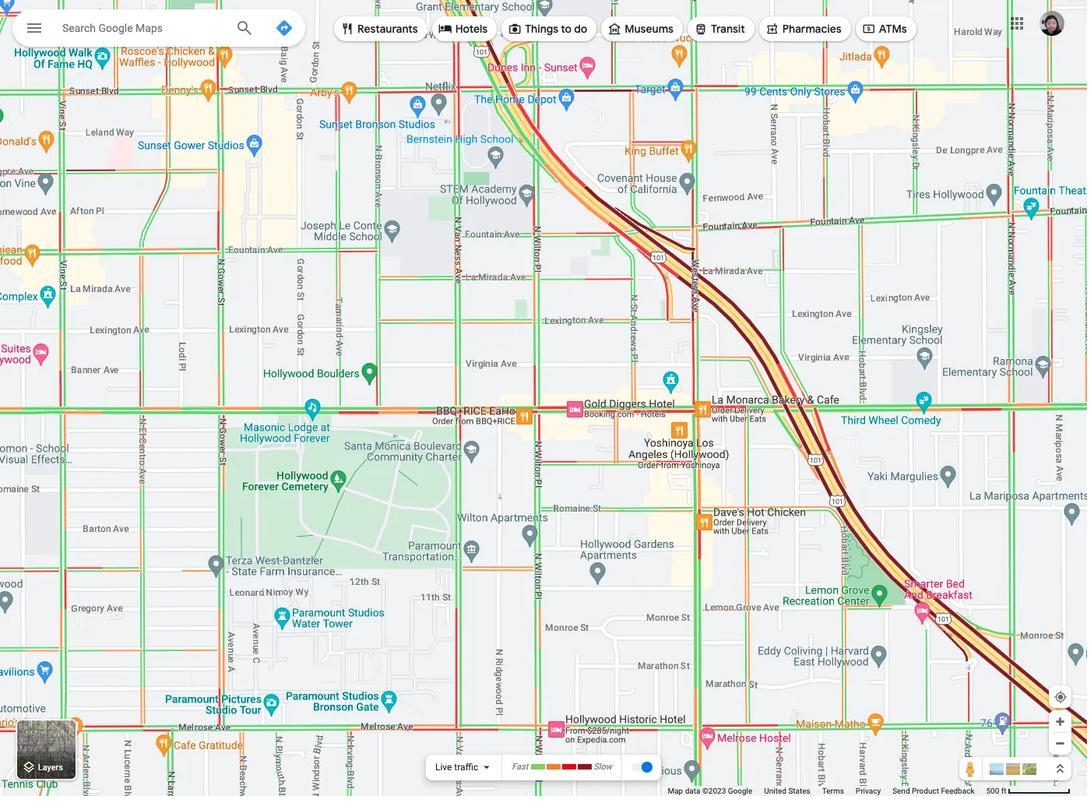 Task type: describe. For each thing, give the bounding box(es) containing it.
none search field inside 'google maps' element
[[12, 9, 305, 50]]

slow
[[594, 762, 612, 772]]

send product feedback button
[[893, 786, 975, 796]]

send product feedback
[[893, 787, 975, 795]]

privacy button
[[856, 786, 881, 796]]

restaurants
[[358, 22, 418, 36]]

 transit
[[694, 20, 745, 37]]


[[340, 20, 354, 37]]

transit
[[711, 22, 745, 36]]

terms
[[822, 787, 844, 795]]

 Show traffic  checkbox
[[631, 761, 653, 774]]

 atms
[[862, 20, 907, 37]]

500 ft
[[986, 787, 1007, 795]]


[[25, 17, 44, 39]]

©2023
[[703, 787, 726, 795]]

show your location image
[[1054, 690, 1068, 704]]

ft
[[1002, 787, 1007, 795]]

hotels
[[455, 22, 488, 36]]

map data ©2023 google
[[668, 787, 753, 795]]

to
[[561, 22, 572, 36]]

united states
[[764, 787, 811, 795]]

 things to do
[[508, 20, 588, 37]]

search google maps field containing search google maps
[[12, 9, 305, 47]]

museums
[[625, 22, 674, 36]]

search google maps
[[62, 22, 163, 34]]

layers
[[38, 763, 63, 773]]

google account: michele murakami  
(michele.murakami@adept.ai) image
[[1040, 11, 1065, 36]]

atms
[[879, 22, 907, 36]]

pharmacies
[[783, 22, 842, 36]]

zoom out image
[[1055, 738, 1066, 749]]


[[438, 20, 452, 37]]

 hotels
[[438, 20, 488, 37]]


[[862, 20, 876, 37]]



Task type: locate. For each thing, give the bounding box(es) containing it.
0 vertical spatial google
[[98, 22, 133, 34]]

send
[[893, 787, 910, 795]]

privacy
[[856, 787, 881, 795]]

live traffic option
[[435, 762, 478, 773]]

feedback
[[941, 787, 975, 795]]

live
[[435, 762, 452, 773]]

footer inside 'google maps' element
[[668, 786, 986, 796]]

1 horizontal spatial google
[[728, 787, 753, 795]]


[[508, 20, 522, 37]]

do
[[574, 22, 588, 36]]

united
[[764, 787, 787, 795]]

traffic
[[454, 762, 478, 773]]

search google maps field inside search box
[[62, 18, 223, 37]]

product
[[912, 787, 939, 795]]

maps
[[136, 22, 163, 34]]

footer
[[668, 786, 986, 796]]

 pharmacies
[[765, 20, 842, 37]]

show street view coverage image
[[960, 757, 983, 781]]

map
[[668, 787, 683, 795]]

fast
[[512, 762, 528, 772]]

live traffic
[[435, 762, 478, 773]]


[[608, 20, 622, 37]]

footer containing map data ©2023 google
[[668, 786, 986, 796]]

things
[[525, 22, 559, 36]]

None search field
[[12, 9, 305, 50]]

terms button
[[822, 786, 844, 796]]

none search field containing 
[[12, 9, 305, 50]]

Search Google Maps field
[[12, 9, 305, 47], [62, 18, 223, 37]]

500 ft button
[[986, 787, 1071, 795]]

zoom in image
[[1055, 716, 1066, 728]]

1 vertical spatial google
[[728, 787, 753, 795]]

 button
[[12, 9, 56, 50]]

google inside "field"
[[98, 22, 133, 34]]


[[765, 20, 780, 37]]

google left 'maps'
[[98, 22, 133, 34]]

google right ©2023
[[728, 787, 753, 795]]

google maps element
[[0, 0, 1087, 796]]

data
[[685, 787, 701, 795]]

states
[[789, 787, 811, 795]]

 museums
[[608, 20, 674, 37]]

 restaurants
[[340, 20, 418, 37]]

search
[[62, 22, 96, 34]]

500
[[986, 787, 1000, 795]]

google
[[98, 22, 133, 34], [728, 787, 753, 795]]

0 horizontal spatial google
[[98, 22, 133, 34]]


[[694, 20, 708, 37]]

united states button
[[764, 786, 811, 796]]



Task type: vqa. For each thing, say whether or not it's contained in the screenshot.


